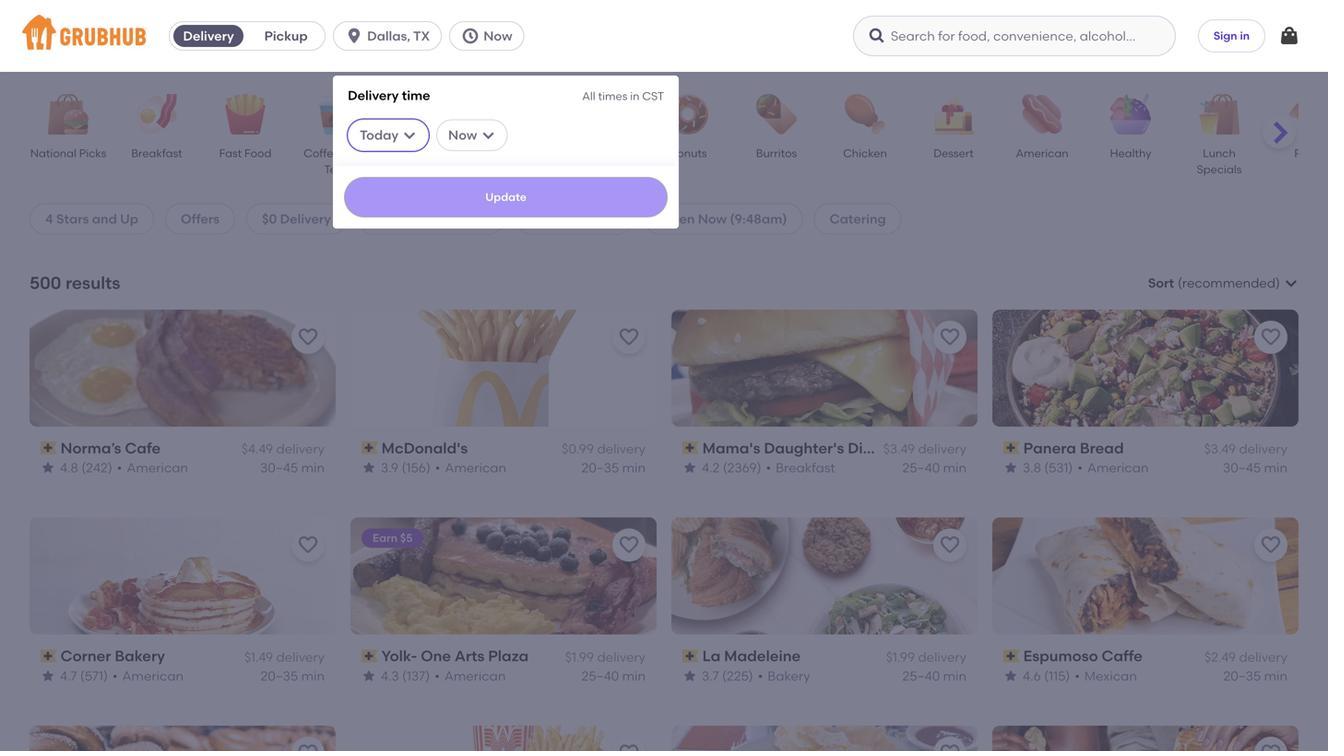 Task type: describe. For each thing, give the bounding box(es) containing it.
min for corner bakery
[[301, 668, 325, 684]]

• american for panera bread
[[1078, 460, 1149, 476]]

cst
[[642, 89, 664, 103]]

now inside now button
[[484, 28, 512, 44]]

american for mcdonald's
[[445, 460, 506, 476]]

2 horizontal spatial now
[[698, 211, 727, 227]]

sign
[[1214, 29, 1237, 42]]

fast food
[[219, 147, 272, 160]]

• for la madeleine
[[758, 668, 763, 684]]

yolk-
[[382, 648, 417, 666]]

25–40 min for diner
[[902, 460, 967, 476]]

mama's
[[703, 439, 760, 457]]

american for norma's cafe
[[127, 460, 188, 476]]

• for panera bread
[[1078, 460, 1083, 476]]

svg image inside now button
[[461, 27, 480, 45]]

4.7 (571)
[[60, 668, 108, 684]]

donuts image
[[656, 94, 720, 135]]

3.8
[[1023, 460, 1041, 476]]

1 vertical spatial in
[[630, 89, 640, 103]]

$1.49
[[244, 650, 273, 665]]

min for espumoso caffe
[[1264, 668, 1288, 684]]

30
[[374, 211, 389, 227]]

25–40 for diner
[[902, 460, 940, 476]]

20–35 for espumoso caffe
[[1223, 668, 1261, 684]]

star icon image for espumoso caffe
[[1004, 669, 1018, 684]]

$3.49 for panera bread
[[1204, 441, 1236, 457]]

4.8 (242)
[[60, 460, 112, 476]]

$0 delivery
[[262, 211, 331, 227]]

dallas, tx
[[367, 28, 430, 44]]

grubhub+
[[554, 211, 618, 227]]

up
[[120, 211, 138, 227]]

$0
[[262, 211, 277, 227]]

american image
[[1010, 94, 1075, 135]]

20–35 min for espumoso caffe
[[1223, 668, 1288, 684]]

star icon image for mama's daughter's diner
[[683, 461, 697, 475]]

daughter's
[[764, 439, 844, 457]]

hamburgers
[[566, 147, 633, 160]]

4 stars and up
[[45, 211, 138, 227]]

• for espumoso caffe
[[1075, 668, 1080, 684]]

20–35 for corner bakery
[[261, 668, 298, 684]]

all times in cst
[[582, 89, 664, 103]]

fast
[[219, 147, 242, 160]]

• mexican
[[1075, 668, 1137, 684]]

min for mcdonald's
[[622, 460, 646, 476]]

plaza
[[488, 648, 529, 666]]

corner bakery
[[61, 648, 165, 666]]

panera bread
[[1024, 439, 1124, 457]]

save this restaurant image for panera bread
[[1260, 326, 1282, 348]]

star icon image for corner bakery
[[41, 669, 55, 684]]

healthy
[[1110, 147, 1152, 160]]

update
[[485, 190, 527, 204]]

lunch specials
[[1197, 147, 1242, 176]]

pickup button
[[247, 21, 325, 51]]

earn $5
[[373, 532, 413, 545]]

3.9 (156)
[[381, 460, 431, 476]]

1 horizontal spatial delivery
[[280, 211, 331, 227]]

20–35 min for mcdonald's
[[582, 460, 646, 476]]

bakery for • bakery
[[768, 668, 810, 684]]

min for la madeleine
[[943, 668, 967, 684]]

• for norma's cafe
[[117, 460, 122, 476]]

national picks image
[[36, 94, 101, 135]]

3.7
[[702, 668, 719, 684]]

less
[[461, 211, 489, 227]]

catering
[[830, 211, 886, 227]]

• american for mcdonald's
[[435, 460, 506, 476]]

coffee
[[304, 147, 340, 160]]

national
[[30, 147, 76, 160]]

4.2
[[702, 460, 720, 476]]

star icon image for la madeleine
[[683, 669, 697, 684]]

20–35 min for corner bakery
[[261, 668, 325, 684]]

american for panera bread
[[1087, 460, 1149, 476]]

time
[[402, 88, 430, 103]]

1 vertical spatial and
[[92, 211, 117, 227]]

mcdonald's
[[382, 439, 468, 457]]

la madeleine
[[703, 648, 801, 666]]

pizza
[[1294, 147, 1321, 160]]

one
[[421, 648, 451, 666]]

open
[[660, 211, 695, 227]]

• american for yolk- one arts plaza
[[435, 668, 506, 684]]

and inside coffee and tea
[[343, 147, 364, 160]]

min for norma's cafe
[[301, 460, 325, 476]]

offers
[[181, 211, 220, 227]]

sign in button
[[1198, 19, 1265, 53]]

bakery for corner bakery
[[115, 648, 165, 666]]

4.8
[[60, 460, 78, 476]]

american for yolk- one arts plaza
[[444, 668, 506, 684]]

(242)
[[81, 460, 112, 476]]

update button
[[344, 177, 668, 218]]

in inside "button"
[[1240, 29, 1250, 42]]

4.3
[[381, 668, 399, 684]]

• bakery
[[758, 668, 810, 684]]

all
[[582, 89, 596, 103]]

healthy image
[[1099, 94, 1163, 135]]

$1.99 for yolk- one arts plaza
[[565, 650, 594, 665]]

or
[[445, 211, 458, 227]]

espumoso
[[1024, 648, 1098, 666]]

grubhub plus flag logo image
[[531, 212, 550, 226]]

(156)
[[402, 460, 431, 476]]

burritos
[[756, 147, 797, 160]]

dallas,
[[367, 28, 410, 44]]

tx
[[413, 28, 430, 44]]

subscription pass image for yolk- one arts plaza
[[362, 650, 378, 663]]

1 vertical spatial breakfast
[[776, 460, 835, 476]]

breakfast image
[[125, 94, 189, 135]]

espumoso caffe
[[1024, 648, 1143, 666]]

(571)
[[80, 668, 108, 684]]

3.7 (225)
[[702, 668, 753, 684]]

donuts
[[669, 147, 707, 160]]

$2.49 delivery
[[1205, 650, 1288, 665]]

yolk- one arts plaza
[[382, 648, 529, 666]]

$0.99
[[562, 441, 594, 457]]

$4.49
[[241, 441, 273, 457]]

$1.49 delivery
[[244, 650, 325, 665]]



Task type: locate. For each thing, give the bounding box(es) containing it.
burritos image
[[744, 94, 809, 135]]

madeleine
[[724, 648, 801, 666]]

breakfast down daughter's
[[776, 460, 835, 476]]

1 horizontal spatial and
[[343, 147, 364, 160]]

(531)
[[1044, 460, 1073, 476]]

svg image right today
[[402, 128, 417, 143]]

dessert image
[[921, 94, 986, 135]]

la
[[703, 648, 721, 666]]

svg image left dallas,
[[345, 27, 364, 45]]

(225)
[[722, 668, 753, 684]]

• for corner bakery
[[112, 668, 118, 684]]

• american down cafe
[[117, 460, 188, 476]]

tacos image
[[479, 94, 543, 135]]

$3.49 delivery for panera bread
[[1204, 441, 1288, 457]]

star icon image left 3.7
[[683, 669, 697, 684]]

0 vertical spatial now
[[484, 28, 512, 44]]

• for mama's daughter's diner
[[766, 460, 771, 476]]

bread
[[1080, 439, 1124, 457]]

bakery
[[115, 648, 165, 666], [768, 668, 810, 684]]

4.6 (115)
[[1023, 668, 1070, 684]]

hamburgers image
[[567, 94, 632, 135]]

$2.49
[[1205, 650, 1236, 665]]

25–40 min for arts
[[582, 668, 646, 684]]

coffee and tea
[[304, 147, 364, 176]]

subscription pass image for corner bakery
[[41, 650, 57, 663]]

• american down bread
[[1078, 460, 1149, 476]]

delivery for panera bread
[[1239, 441, 1288, 457]]

american down american image on the top
[[1016, 147, 1069, 160]]

bakery right corner
[[115, 648, 165, 666]]

0 horizontal spatial delivery
[[183, 28, 234, 44]]

• american for corner bakery
[[112, 668, 184, 684]]

now left svg image
[[448, 127, 477, 143]]

$5
[[400, 532, 413, 545]]

corner
[[61, 648, 111, 666]]

• right (115)
[[1075, 668, 1080, 684]]

500
[[30, 273, 61, 293]]

1 horizontal spatial 20–35
[[582, 460, 619, 476]]

svg image
[[1278, 25, 1301, 47], [345, 27, 364, 45], [461, 27, 480, 45], [868, 27, 886, 45], [402, 128, 417, 143]]

$1.99 delivery
[[565, 650, 646, 665], [886, 650, 967, 665]]

1 $3.49 from the left
[[883, 441, 915, 457]]

0 horizontal spatial breakfast
[[131, 147, 182, 160]]

star icon image for yolk- one arts plaza
[[362, 669, 376, 684]]

delivery for yolk- one arts plaza
[[597, 650, 646, 665]]

4.7
[[60, 668, 77, 684]]

mama's daughter's diner
[[703, 439, 887, 457]]

0 horizontal spatial now
[[448, 127, 477, 143]]

today
[[360, 127, 399, 143]]

1 vertical spatial delivery
[[348, 88, 399, 103]]

1 $1.99 delivery from the left
[[565, 650, 646, 665]]

american down cafe
[[127, 460, 188, 476]]

(2369)
[[723, 460, 761, 476]]

delivery for mama's daughter's diner
[[918, 441, 967, 457]]

picks
[[79, 147, 106, 160]]

results
[[65, 273, 120, 293]]

now
[[484, 28, 512, 44], [448, 127, 477, 143], [698, 211, 727, 227]]

times
[[598, 89, 628, 103]]

1 horizontal spatial $1.99
[[886, 650, 915, 665]]

subscription pass image for panera bread
[[1004, 442, 1020, 455]]

save this restaurant image
[[1260, 326, 1282, 348], [939, 535, 961, 557], [1260, 535, 1282, 557], [618, 743, 640, 752]]

star icon image left 4.8
[[41, 461, 55, 475]]

30–45 min
[[260, 460, 325, 476], [1223, 460, 1288, 476]]

0 horizontal spatial and
[[92, 211, 117, 227]]

1 30–45 from the left
[[260, 460, 298, 476]]

4.6
[[1023, 668, 1041, 684]]

0 horizontal spatial 30–45 min
[[260, 460, 325, 476]]

20–35
[[582, 460, 619, 476], [261, 668, 298, 684], [1223, 668, 1261, 684]]

1 horizontal spatial 30–45 min
[[1223, 460, 1288, 476]]

svg image
[[481, 128, 496, 143]]

svg image right sign in "button"
[[1278, 25, 1301, 47]]

20–35 down $1.49 delivery
[[261, 668, 298, 684]]

star icon image left 4.2
[[683, 461, 697, 475]]

mexican
[[400, 147, 445, 160], [1085, 668, 1137, 684]]

2 30–45 from the left
[[1223, 460, 1261, 476]]

30–45
[[260, 460, 298, 476], [1223, 460, 1261, 476]]

delivery for espumoso caffe
[[1239, 650, 1288, 665]]

30–45 for norma's cafe
[[260, 460, 298, 476]]

open now (9:48am)
[[660, 211, 787, 227]]

save this restaurant image for espumoso caffe
[[1260, 535, 1282, 557]]

norma's
[[61, 439, 121, 457]]

• american down mcdonald's
[[435, 460, 506, 476]]

$3.49
[[883, 441, 915, 457], [1204, 441, 1236, 457]]

subscription pass image left la
[[683, 650, 699, 663]]

$0.99 delivery
[[562, 441, 646, 457]]

delivery for mcdonald's
[[597, 441, 646, 457]]

• breakfast
[[766, 460, 835, 476]]

american down bread
[[1087, 460, 1149, 476]]

$4.49 delivery
[[241, 441, 325, 457]]

•
[[117, 460, 122, 476], [435, 460, 440, 476], [766, 460, 771, 476], [1078, 460, 1083, 476], [112, 668, 118, 684], [435, 668, 440, 684], [758, 668, 763, 684], [1075, 668, 1080, 684]]

• down corner bakery in the left of the page
[[112, 668, 118, 684]]

arts
[[455, 648, 485, 666]]

1 30–45 min from the left
[[260, 460, 325, 476]]

delivery right $0
[[280, 211, 331, 227]]

2 vertical spatial delivery
[[280, 211, 331, 227]]

1 vertical spatial now
[[448, 127, 477, 143]]

delivery for delivery time
[[348, 88, 399, 103]]

star icon image left the 3.9
[[362, 461, 376, 475]]

20–35 min
[[582, 460, 646, 476], [261, 668, 325, 684], [1223, 668, 1288, 684]]

save this restaurant image for la madeleine
[[939, 535, 961, 557]]

delivery for delivery
[[183, 28, 234, 44]]

coffee and tea image
[[302, 94, 366, 135]]

0 horizontal spatial $3.49
[[883, 441, 915, 457]]

svg image inside dallas, tx button
[[345, 27, 364, 45]]

• american down corner bakery in the left of the page
[[112, 668, 184, 684]]

0 vertical spatial breakfast
[[131, 147, 182, 160]]

national picks
[[30, 147, 106, 160]]

25–40
[[902, 460, 940, 476], [582, 668, 619, 684], [902, 668, 940, 684]]

subscription pass image left panera
[[1004, 442, 1020, 455]]

1 horizontal spatial $1.99 delivery
[[886, 650, 967, 665]]

delivery for norma's cafe
[[276, 441, 325, 457]]

delivery up today
[[348, 88, 399, 103]]

0 horizontal spatial $3.49 delivery
[[883, 441, 967, 457]]

svg image right tx
[[461, 27, 480, 45]]

subscription pass image left corner
[[41, 650, 57, 663]]

25–40 min
[[902, 460, 967, 476], [582, 668, 646, 684], [902, 668, 967, 684]]

min for yolk- one arts plaza
[[622, 668, 646, 684]]

svg image up chicken image
[[868, 27, 886, 45]]

delivery inside "button"
[[183, 28, 234, 44]]

500 results
[[30, 273, 120, 293]]

2 $1.99 from the left
[[886, 650, 915, 665]]

30–45 min for panera bread
[[1223, 460, 1288, 476]]

subscription pass image left mama's
[[683, 442, 699, 455]]

• down madeleine on the right of the page
[[758, 668, 763, 684]]

0 horizontal spatial $1.99
[[565, 650, 594, 665]]

pickup
[[264, 28, 308, 44]]

breakfast
[[131, 147, 182, 160], [776, 460, 835, 476]]

now button
[[449, 21, 532, 51]]

25–40 for arts
[[582, 668, 619, 684]]

0 horizontal spatial in
[[630, 89, 640, 103]]

1 horizontal spatial bakery
[[768, 668, 810, 684]]

1 horizontal spatial mexican
[[1085, 668, 1137, 684]]

star icon image left "4.7" on the left of the page
[[41, 669, 55, 684]]

2 horizontal spatial subscription pass image
[[1004, 442, 1020, 455]]

0 vertical spatial mexican
[[400, 147, 445, 160]]

0 vertical spatial in
[[1240, 29, 1250, 42]]

american down mcdonald's
[[445, 460, 506, 476]]

2 30–45 min from the left
[[1223, 460, 1288, 476]]

20–35 for mcdonald's
[[582, 460, 619, 476]]

20–35 down $2.49 delivery
[[1223, 668, 1261, 684]]

subscription pass image
[[1004, 442, 1020, 455], [362, 650, 378, 663], [683, 650, 699, 663]]

mexican image
[[390, 94, 455, 135]]

breakfast down breakfast image
[[131, 147, 182, 160]]

1 $3.49 delivery from the left
[[883, 441, 967, 457]]

main navigation navigation
[[0, 0, 1328, 752]]

subscription pass image for la madeleine
[[683, 650, 699, 663]]

• american
[[117, 460, 188, 476], [435, 460, 506, 476], [1078, 460, 1149, 476], [112, 668, 184, 684], [435, 668, 506, 684]]

(137)
[[402, 668, 430, 684]]

0 vertical spatial and
[[343, 147, 364, 160]]

0 horizontal spatial mexican
[[400, 147, 445, 160]]

• for mcdonald's
[[435, 460, 440, 476]]

bakery down madeleine on the right of the page
[[768, 668, 810, 684]]

subscription pass image for norma's cafe
[[41, 442, 57, 455]]

american down "arts"
[[444, 668, 506, 684]]

1 horizontal spatial 20–35 min
[[582, 460, 646, 476]]

star icon image left 4.6
[[1004, 669, 1018, 684]]

2 $3.49 from the left
[[1204, 441, 1236, 457]]

2 $1.99 delivery from the left
[[886, 650, 967, 665]]

subscription pass image for espumoso caffe
[[1004, 650, 1020, 663]]

delivery for corner bakery
[[276, 650, 325, 665]]

1 horizontal spatial now
[[484, 28, 512, 44]]

delivery left pickup button
[[183, 28, 234, 44]]

2 horizontal spatial 20–35
[[1223, 668, 1261, 684]]

1 horizontal spatial subscription pass image
[[683, 650, 699, 663]]

• down one
[[435, 668, 440, 684]]

$1.99 delivery for yolk- one arts plaza
[[565, 650, 646, 665]]

mexican down mexican image
[[400, 147, 445, 160]]

save this restaurant image
[[297, 326, 319, 348], [618, 326, 640, 348], [939, 326, 961, 348], [297, 535, 319, 557], [618, 535, 640, 557], [297, 743, 319, 752], [939, 743, 961, 752], [1260, 743, 1282, 752]]

delivery
[[183, 28, 234, 44], [348, 88, 399, 103], [280, 211, 331, 227]]

30 minutes or less
[[374, 211, 489, 227]]

and up tea
[[343, 147, 364, 160]]

now right open
[[698, 211, 727, 227]]

in right sign
[[1240, 29, 1250, 42]]

subscription pass image
[[41, 442, 57, 455], [362, 442, 378, 455], [683, 442, 699, 455], [41, 650, 57, 663], [1004, 650, 1020, 663]]

delivery
[[276, 441, 325, 457], [597, 441, 646, 457], [918, 441, 967, 457], [1239, 441, 1288, 457], [276, 650, 325, 665], [597, 650, 646, 665], [918, 650, 967, 665], [1239, 650, 1288, 665]]

20–35 min down $2.49 delivery
[[1223, 668, 1288, 684]]

• right (156)
[[435, 460, 440, 476]]

$1.99
[[565, 650, 594, 665], [886, 650, 915, 665]]

dessert
[[934, 147, 974, 160]]

3.9
[[381, 460, 399, 476]]

$1.99 delivery for la madeleine
[[886, 650, 967, 665]]

subscription pass image for mcdonald's
[[362, 442, 378, 455]]

1 vertical spatial mexican
[[1085, 668, 1137, 684]]

• american down "arts"
[[435, 668, 506, 684]]

sign in
[[1214, 29, 1250, 42]]

$3.49 delivery for mama's daughter's diner
[[883, 441, 967, 457]]

subscription pass image for mama's daughter's diner
[[683, 442, 699, 455]]

star icon image for norma's cafe
[[41, 461, 55, 475]]

0 vertical spatial bakery
[[115, 648, 165, 666]]

subscription pass image left yolk-
[[362, 650, 378, 663]]

30–45 min for norma's cafe
[[260, 460, 325, 476]]

in left cst
[[630, 89, 640, 103]]

lunch specials image
[[1187, 94, 1252, 135]]

20–35 min down $1.49 delivery
[[261, 668, 325, 684]]

star icon image left 4.3
[[362, 669, 376, 684]]

chicken image
[[833, 94, 897, 135]]

1 horizontal spatial breakfast
[[776, 460, 835, 476]]

dallas, tx button
[[333, 21, 449, 51]]

• right '(2369)'
[[766, 460, 771, 476]]

0 horizontal spatial 20–35 min
[[261, 668, 325, 684]]

now right tx
[[484, 28, 512, 44]]

0 horizontal spatial $1.99 delivery
[[565, 650, 646, 665]]

chicken
[[843, 147, 887, 160]]

0 horizontal spatial subscription pass image
[[362, 650, 378, 663]]

30–45 for panera bread
[[1223, 460, 1261, 476]]

• down panera bread
[[1078, 460, 1083, 476]]

$1.99 for la madeleine
[[886, 650, 915, 665]]

1 horizontal spatial 30–45
[[1223, 460, 1261, 476]]

(9:48am)
[[730, 211, 787, 227]]

caffe
[[1102, 648, 1143, 666]]

min for mama's daughter's diner
[[943, 460, 967, 476]]

4.2 (2369)
[[702, 460, 761, 476]]

american
[[1016, 147, 1069, 160], [127, 460, 188, 476], [445, 460, 506, 476], [1087, 460, 1149, 476], [122, 668, 184, 684], [444, 668, 506, 684]]

0 horizontal spatial 30–45
[[260, 460, 298, 476]]

star icon image left 3.8
[[1004, 461, 1018, 475]]

earn
[[373, 532, 398, 545]]

0 horizontal spatial bakery
[[115, 648, 165, 666]]

star icon image for mcdonald's
[[362, 461, 376, 475]]

min
[[301, 460, 325, 476], [622, 460, 646, 476], [943, 460, 967, 476], [1264, 460, 1288, 476], [301, 668, 325, 684], [622, 668, 646, 684], [943, 668, 967, 684], [1264, 668, 1288, 684]]

fast food image
[[213, 94, 278, 135]]

1 $1.99 from the left
[[565, 650, 594, 665]]

1 horizontal spatial $3.49
[[1204, 441, 1236, 457]]

tea
[[324, 163, 344, 176]]

20–35 min down the '$0.99 delivery'
[[582, 460, 646, 476]]

4.3 (137)
[[381, 668, 430, 684]]

0 vertical spatial delivery
[[183, 28, 234, 44]]

2 horizontal spatial delivery
[[348, 88, 399, 103]]

subscription pass image left norma's
[[41, 442, 57, 455]]

food
[[244, 147, 272, 160]]

star icon image for panera bread
[[1004, 461, 1018, 475]]

• down norma's cafe
[[117, 460, 122, 476]]

star icon image
[[41, 461, 55, 475], [362, 461, 376, 475], [683, 461, 697, 475], [1004, 461, 1018, 475], [41, 669, 55, 684], [362, 669, 376, 684], [683, 669, 697, 684], [1004, 669, 1018, 684]]

diner
[[848, 439, 887, 457]]

mexican down 'caffe'
[[1085, 668, 1137, 684]]

american down corner bakery in the left of the page
[[122, 668, 184, 684]]

panera
[[1024, 439, 1076, 457]]

and
[[343, 147, 364, 160], [92, 211, 117, 227]]

1 vertical spatial bakery
[[768, 668, 810, 684]]

2 horizontal spatial 20–35 min
[[1223, 668, 1288, 684]]

• for yolk- one arts plaza
[[435, 668, 440, 684]]

2 vertical spatial now
[[698, 211, 727, 227]]

tacos
[[495, 147, 527, 160]]

and left up
[[92, 211, 117, 227]]

4
[[45, 211, 53, 227]]

0 horizontal spatial 20–35
[[261, 668, 298, 684]]

1 horizontal spatial in
[[1240, 29, 1250, 42]]

norma's cafe
[[61, 439, 161, 457]]

min for panera bread
[[1264, 460, 1288, 476]]

1 horizontal spatial $3.49 delivery
[[1204, 441, 1288, 457]]

2 $3.49 delivery from the left
[[1204, 441, 1288, 457]]

20–35 down the '$0.99 delivery'
[[582, 460, 619, 476]]

delivery for la madeleine
[[918, 650, 967, 665]]

• american for norma's cafe
[[117, 460, 188, 476]]

american for corner bakery
[[122, 668, 184, 684]]

subscription pass image left espumoso
[[1004, 650, 1020, 663]]

$3.49 for mama's daughter's diner
[[883, 441, 915, 457]]

subscription pass image left mcdonald's
[[362, 442, 378, 455]]



Task type: vqa. For each thing, say whether or not it's contained in the screenshot.
Lunch Specials image
yes



